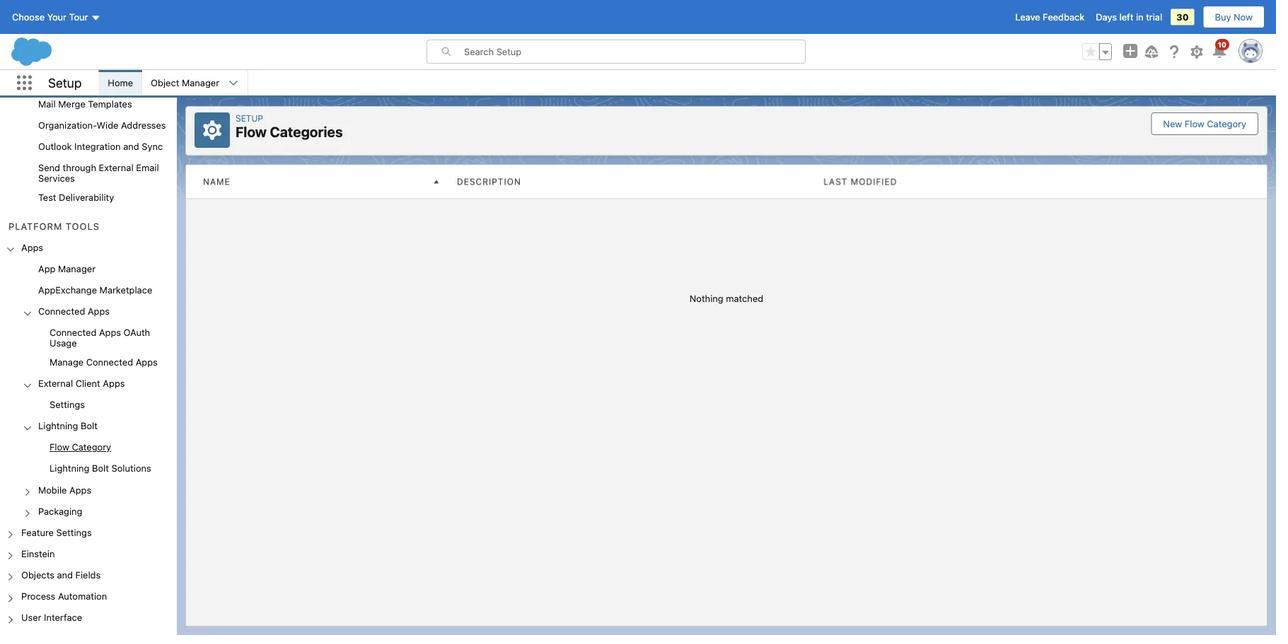 Task type: locate. For each thing, give the bounding box(es) containing it.
flow for category
[[1186, 119, 1205, 129]]

name link
[[203, 171, 446, 193]]

app
[[38, 263, 55, 274]]

deliverability
[[59, 192, 114, 203]]

bolt inside "link"
[[81, 421, 98, 431]]

apps
[[21, 242, 43, 253], [88, 306, 110, 317], [99, 327, 121, 338], [136, 357, 158, 368], [103, 378, 125, 389], [69, 485, 91, 495]]

leave
[[1016, 12, 1041, 22]]

0 horizontal spatial category
[[72, 442, 111, 453]]

1 vertical spatial category
[[72, 442, 111, 453]]

bolt up flow category tree item
[[81, 421, 98, 431]]

setup
[[48, 75, 82, 90], [236, 113, 263, 123]]

1 horizontal spatial manager
[[182, 78, 219, 88]]

new flow category
[[1164, 119, 1247, 129]]

external inside send through external email services
[[99, 163, 134, 173]]

objects
[[21, 570, 54, 580]]

10 button
[[1212, 39, 1230, 60]]

settings inside external client apps tree item
[[50, 400, 85, 410]]

1 vertical spatial lightning
[[50, 463, 90, 474]]

group containing app manager
[[0, 259, 177, 523]]

sync
[[142, 141, 163, 152]]

0 vertical spatial lightning
[[38, 421, 78, 431]]

lightning for lightning bolt
[[38, 421, 78, 431]]

mobile apps link
[[38, 485, 91, 498]]

external client apps link
[[38, 378, 125, 391]]

automation
[[58, 591, 107, 602]]

tour
[[69, 12, 88, 22]]

flow down setup link
[[236, 124, 267, 140]]

apps down manage connected apps 'link'
[[103, 378, 125, 389]]

manager up appexchange
[[58, 263, 96, 274]]

0 horizontal spatial and
[[57, 570, 73, 580]]

connected apps link
[[38, 306, 110, 319]]

buy now button
[[1204, 6, 1266, 28]]

now
[[1234, 12, 1254, 22]]

apps left oauth
[[99, 327, 121, 338]]

send
[[38, 163, 60, 173]]

and up the process automation on the bottom left
[[57, 570, 73, 580]]

connected
[[38, 306, 85, 317], [50, 327, 97, 338], [86, 357, 133, 368]]

buy now
[[1216, 12, 1254, 22]]

setup link
[[236, 113, 263, 123]]

settings inside 'link'
[[56, 527, 92, 538]]

appexchange marketplace link
[[38, 285, 152, 297]]

description
[[457, 177, 522, 187]]

external down manage
[[38, 378, 73, 389]]

settings link
[[50, 400, 85, 412]]

0 vertical spatial category
[[1208, 119, 1247, 129]]

test deliverability link
[[38, 192, 114, 205]]

process automation
[[21, 591, 107, 602]]

group
[[0, 0, 177, 209], [1083, 43, 1113, 60], [0, 259, 177, 523], [0, 323, 177, 374], [0, 438, 177, 480]]

interface
[[44, 612, 82, 623]]

tools
[[66, 221, 100, 232]]

last modified
[[824, 177, 898, 187]]

1 vertical spatial connected
[[50, 327, 97, 338]]

0 vertical spatial external
[[99, 163, 134, 173]]

0 vertical spatial connected
[[38, 306, 85, 317]]

1 vertical spatial manager
[[58, 263, 96, 274]]

home
[[108, 78, 133, 88]]

connected down appexchange
[[38, 306, 85, 317]]

connected inside connected apps oauth usage
[[50, 327, 97, 338]]

nothing matched
[[690, 293, 764, 304]]

bolt down flow category tree item
[[92, 463, 109, 474]]

and left the sync
[[123, 141, 139, 152]]

0 vertical spatial setup
[[48, 75, 82, 90]]

manager right object
[[182, 78, 219, 88]]

0 vertical spatial settings
[[50, 400, 85, 410]]

manager inside apps tree item
[[58, 263, 96, 274]]

object
[[151, 78, 179, 88]]

lightning up mobile apps
[[50, 463, 90, 474]]

1 horizontal spatial flow
[[236, 124, 267, 140]]

0 horizontal spatial setup
[[48, 75, 82, 90]]

flow category link
[[50, 442, 111, 455]]

trial
[[1147, 12, 1163, 22]]

appexchange marketplace
[[38, 285, 152, 295]]

outlook
[[38, 141, 72, 152]]

description link
[[457, 171, 813, 193]]

flow inside button
[[1186, 119, 1205, 129]]

settings up lightning bolt
[[50, 400, 85, 410]]

lightning bolt
[[38, 421, 98, 431]]

feature
[[21, 527, 54, 538]]

email
[[136, 163, 159, 173]]

choose your tour
[[12, 12, 88, 22]]

manage connected apps
[[50, 357, 158, 368]]

external client apps
[[38, 378, 125, 389]]

flow inside tree item
[[50, 442, 69, 453]]

last
[[824, 177, 848, 187]]

1 horizontal spatial category
[[1208, 119, 1247, 129]]

marketplace
[[100, 285, 152, 295]]

category inside button
[[1208, 119, 1247, 129]]

user interface
[[21, 612, 82, 623]]

settings down packaging link
[[56, 527, 92, 538]]

packaging
[[38, 506, 82, 517]]

flow right new
[[1186, 119, 1205, 129]]

client
[[76, 378, 100, 389]]

appexchange
[[38, 285, 97, 295]]

setup inside setup flow categories
[[236, 113, 263, 123]]

0 vertical spatial manager
[[182, 78, 219, 88]]

lightning down settings link
[[38, 421, 78, 431]]

usage
[[50, 338, 77, 348]]

0 horizontal spatial manager
[[58, 263, 96, 274]]

setup for setup flow categories
[[236, 113, 263, 123]]

object manager link
[[142, 70, 228, 96]]

matched
[[726, 293, 764, 304]]

group containing flow category
[[0, 438, 177, 480]]

lightning inside "link"
[[38, 421, 78, 431]]

apps down platform
[[21, 242, 43, 253]]

0 vertical spatial bolt
[[81, 421, 98, 431]]

connected for connected apps
[[38, 306, 85, 317]]

mail merge templates
[[38, 99, 132, 109]]

category right new
[[1208, 119, 1247, 129]]

1 horizontal spatial and
[[123, 141, 139, 152]]

external inside tree item
[[38, 378, 73, 389]]

category
[[1208, 119, 1247, 129], [72, 442, 111, 453]]

connected down connected apps oauth usage link
[[86, 357, 133, 368]]

process automation link
[[21, 591, 107, 604]]

0 horizontal spatial flow
[[50, 442, 69, 453]]

organization-
[[38, 120, 97, 131]]

connected apps oauth usage
[[50, 327, 150, 348]]

group containing connected apps oauth usage
[[0, 323, 177, 374]]

2 horizontal spatial flow
[[1186, 119, 1205, 129]]

0 horizontal spatial external
[[38, 378, 73, 389]]

1 vertical spatial settings
[[56, 527, 92, 538]]

1 vertical spatial external
[[38, 378, 73, 389]]

connected apps oauth usage link
[[50, 327, 177, 348]]

connected down connected apps 'link'
[[50, 327, 97, 338]]

1 vertical spatial bolt
[[92, 463, 109, 474]]

external down outlook integration and sync link at the top left
[[99, 163, 134, 173]]

leave feedback link
[[1016, 12, 1085, 22]]

flow for categories
[[236, 124, 267, 140]]

category up lightning bolt solutions
[[72, 442, 111, 453]]

feature settings
[[21, 527, 92, 538]]

mobile
[[38, 485, 67, 495]]

nothing
[[690, 293, 724, 304]]

flow down lightning bolt "link"
[[50, 442, 69, 453]]

setup for setup
[[48, 75, 82, 90]]

group for lightning bolt
[[0, 438, 177, 480]]

1 vertical spatial setup
[[236, 113, 263, 123]]

new flow category button
[[1152, 113, 1259, 135]]

flow inside setup flow categories
[[236, 124, 267, 140]]

1 horizontal spatial setup
[[236, 113, 263, 123]]

1 horizontal spatial external
[[99, 163, 134, 173]]

solutions
[[112, 463, 151, 474]]

flow
[[1186, 119, 1205, 129], [236, 124, 267, 140], [50, 442, 69, 453]]

manager for object manager
[[182, 78, 219, 88]]

30
[[1177, 12, 1190, 22]]

objects and fields link
[[21, 570, 101, 583]]



Task type: vqa. For each thing, say whether or not it's contained in the screenshot.
GROUP containing Flow Category
yes



Task type: describe. For each thing, give the bounding box(es) containing it.
packaging link
[[38, 506, 82, 519]]

flow category
[[50, 442, 111, 453]]

bolt for lightning bolt
[[81, 421, 98, 431]]

user
[[21, 612, 41, 623]]

einstein
[[21, 549, 55, 559]]

buy
[[1216, 12, 1232, 22]]

choose
[[12, 12, 45, 22]]

feedback
[[1043, 12, 1085, 22]]

addresses
[[121, 120, 166, 131]]

in
[[1137, 12, 1144, 22]]

0 vertical spatial and
[[123, 141, 139, 152]]

test
[[38, 192, 56, 203]]

app manager
[[38, 263, 96, 274]]

integration
[[74, 141, 121, 152]]

group containing mail merge templates
[[0, 0, 177, 209]]

10
[[1219, 40, 1227, 48]]

lightning for lightning bolt solutions
[[50, 463, 90, 474]]

apps inside connected apps oauth usage
[[99, 327, 121, 338]]

group for connected apps
[[0, 323, 177, 374]]

lightning bolt tree item
[[0, 417, 177, 480]]

object manager
[[151, 78, 219, 88]]

services
[[38, 173, 75, 184]]

test deliverability
[[38, 192, 114, 203]]

modified
[[851, 177, 898, 187]]

apps link
[[21, 242, 43, 255]]

organization-wide addresses link
[[38, 120, 166, 133]]

mobile apps
[[38, 485, 91, 495]]

external client apps tree item
[[0, 374, 177, 417]]

connected apps
[[38, 306, 110, 317]]

leave feedback
[[1016, 12, 1085, 22]]

fields
[[75, 570, 101, 580]]

organization-wide addresses
[[38, 120, 166, 131]]

app manager link
[[38, 263, 96, 276]]

outlook integration and sync link
[[38, 141, 163, 154]]

platform tools
[[8, 221, 100, 232]]

setup flow categories
[[236, 113, 343, 140]]

categories
[[270, 124, 343, 140]]

manager for app manager
[[58, 263, 96, 274]]

lightning bolt solutions link
[[50, 463, 151, 476]]

your
[[47, 12, 67, 22]]

name
[[203, 177, 230, 187]]

apps right "mobile"
[[69, 485, 91, 495]]

choose your tour button
[[11, 6, 102, 28]]

manage
[[50, 357, 84, 368]]

connected for connected apps oauth usage
[[50, 327, 97, 338]]

2 vertical spatial connected
[[86, 357, 133, 368]]

process
[[21, 591, 55, 602]]

connected apps tree item
[[0, 302, 177, 374]]

objects and fields
[[21, 570, 101, 580]]

send through external email services link
[[38, 163, 177, 184]]

templates
[[88, 99, 132, 109]]

new
[[1164, 119, 1183, 129]]

days
[[1097, 12, 1118, 22]]

feature settings link
[[21, 527, 92, 540]]

send through external email services
[[38, 163, 159, 184]]

lightning bolt link
[[38, 421, 98, 434]]

1 vertical spatial and
[[57, 570, 73, 580]]

apps inside tree item
[[103, 378, 125, 389]]

manage connected apps link
[[50, 357, 158, 370]]

flow category tree item
[[0, 438, 177, 459]]

outlook integration and sync
[[38, 141, 163, 152]]

apps tree item
[[0, 238, 177, 523]]

apps down appexchange marketplace link
[[88, 306, 110, 317]]

last modified link
[[824, 171, 1251, 193]]

oauth
[[124, 327, 150, 338]]

days left in trial
[[1097, 12, 1163, 22]]

wide
[[97, 120, 119, 131]]

category inside tree item
[[72, 442, 111, 453]]

lightning bolt solutions
[[50, 463, 151, 474]]

bolt for lightning bolt solutions
[[92, 463, 109, 474]]

Search Setup text field
[[464, 40, 805, 63]]

group for apps
[[0, 259, 177, 523]]

through
[[63, 163, 96, 173]]

apps down oauth
[[136, 357, 158, 368]]

mail merge templates link
[[38, 99, 132, 112]]

merge
[[58, 99, 86, 109]]

mail
[[38, 99, 56, 109]]

home link
[[99, 70, 142, 96]]



